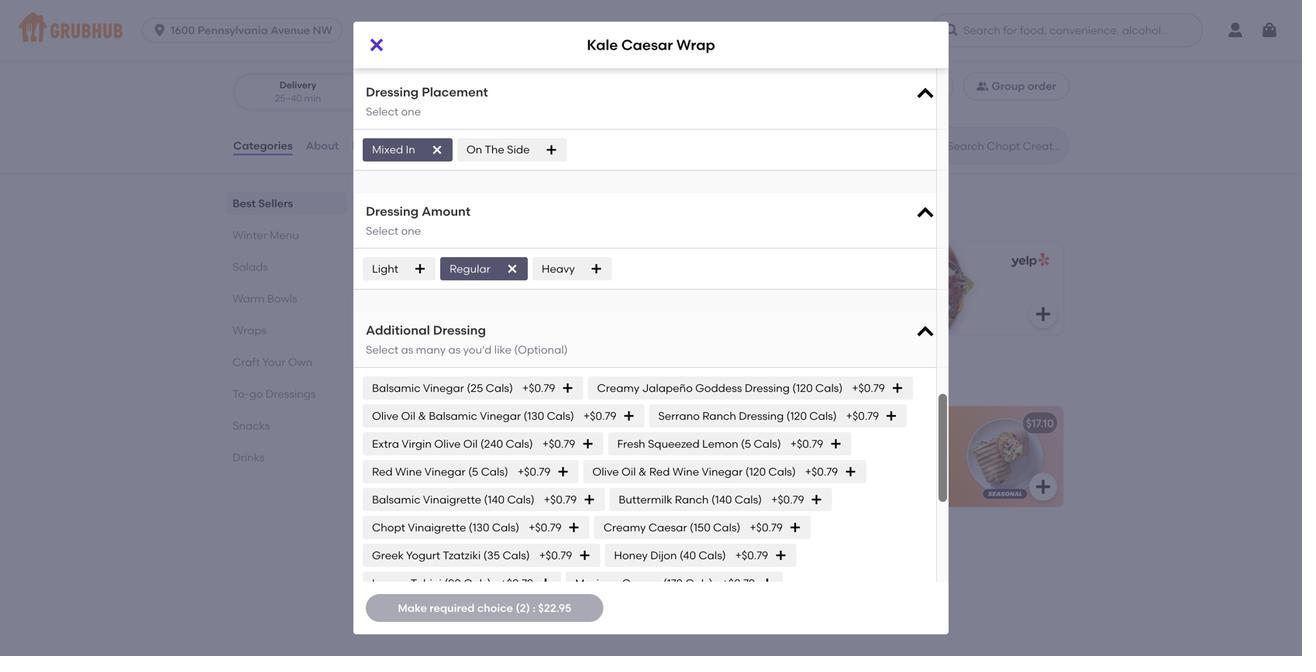 Task type: locate. For each thing, give the bounding box(es) containing it.
1 cilantro from the left
[[453, 502, 493, 515]]

to-go dressings
[[233, 388, 316, 401]]

sellers
[[418, 193, 472, 213], [258, 197, 293, 210]]

2 vegetables, from the left
[[738, 470, 799, 484]]

1 horizontal spatial blend
[[843, 502, 873, 515]]

balsamic vinegar (25 cals)
[[372, 382, 513, 395]]

goddess for wrap
[[823, 417, 871, 430]]

0 horizontal spatial lemon
[[372, 577, 408, 590]]

1 horizontal spatial sellers
[[418, 193, 472, 213]]

2 cabbage from the left
[[738, 502, 787, 515]]

cotija down the 'spicy jalapeño goddess wrap'
[[802, 470, 831, 484]]

1 horizontal spatial tortilla
[[877, 470, 911, 484]]

1 horizontal spatial menu
[[437, 370, 482, 390]]

one inside dressing placement select one
[[401, 105, 421, 118]]

cotija for salad
[[454, 470, 484, 484]]

2 fresh from the left
[[846, 439, 872, 452]]

1 vertical spatial olive
[[434, 437, 461, 451]]

reviews button
[[351, 118, 396, 174]]

1 horizontal spatial wine
[[673, 465, 699, 479]]

0 horizontal spatial fried
[[426, 439, 450, 452]]

winter menu
[[233, 229, 299, 242], [378, 370, 482, 390]]

romaine up bowl
[[475, 486, 519, 499]]

2 fried from the left
[[773, 439, 797, 452]]

balsamic right the white
[[405, 24, 454, 37]]

red
[[372, 465, 393, 479], [649, 465, 670, 479]]

serrano ranch dressing (120 cals)
[[658, 410, 837, 423]]

(130 down the (optional)
[[524, 410, 544, 423]]

best
[[378, 193, 414, 213], [233, 197, 256, 210]]

1 spicy from the left
[[391, 417, 420, 430]]

olive up "extra"
[[372, 410, 399, 423]]

1 beans, from the left
[[422, 455, 458, 468]]

pennsylvania
[[198, 24, 268, 37]]

1 horizontal spatial cotija
[[802, 470, 831, 484]]

2 as from the left
[[448, 344, 461, 357]]

serrano for serrano heatwave bowl
[[391, 531, 433, 544]]

1 black from the left
[[391, 455, 420, 468]]

1 horizontal spatial $17.10
[[1026, 417, 1054, 430]]

(240
[[480, 437, 503, 451]]

your inside craft your own salad $10.96 +
[[771, 284, 794, 297]]

1 horizontal spatial cilantro
[[800, 502, 840, 515]]

1 vertical spatial (130
[[469, 521, 490, 534]]

(140
[[517, 24, 538, 37], [484, 493, 505, 506], [712, 493, 732, 506]]

0 horizontal spatial tortilla
[[530, 470, 564, 484]]

radish, right '(240'
[[527, 439, 563, 452]]

good
[[328, 25, 354, 36]]

1 vertical spatial own
[[288, 356, 313, 369]]

1 horizontal spatial winter menu
[[378, 370, 482, 390]]

vegetables, down serrano ranch dressing (120 cals)
[[738, 470, 799, 484]]

select for dressing placement
[[366, 105, 399, 118]]

0 horizontal spatial craft
[[233, 356, 260, 369]]

vegetables, for spicy jalapeño goddess wrap
[[738, 470, 799, 484]]

1 pickled from the left
[[490, 455, 528, 468]]

fresh down spicy jalapeño goddess salad on the bottom of page
[[499, 439, 525, 452]]

vinegar left (25
[[423, 382, 464, 395]]

pickled down '(240'
[[490, 455, 528, 468]]

0 horizontal spatial kale
[[393, 284, 417, 297]]

beans, for spicy jalapeño goddess wrap
[[770, 455, 805, 468]]

mi
[[409, 93, 420, 104]]

1 radish, from the left
[[527, 439, 563, 452]]

2 cilantro from the left
[[800, 502, 840, 515]]

+$0.79 for greek yogurt tzatziki (35 cals)
[[539, 549, 572, 562]]

your for craft your own salad $10.96 +
[[771, 284, 794, 297]]

0 vertical spatial (120
[[792, 382, 813, 395]]

ranch down olive oil & red wine vinegar (120 cals)
[[675, 493, 709, 506]]

panko
[[391, 439, 423, 452], [738, 439, 771, 452]]

chips, down olive oil & red wine vinegar (120 cals)
[[738, 486, 769, 499]]

sellers down categories button
[[258, 197, 293, 210]]

romaine down the 'spicy jalapeño goddess wrap'
[[822, 486, 866, 499]]

caesar
[[622, 36, 673, 53], [419, 284, 458, 297], [649, 521, 687, 534], [622, 577, 661, 590]]

0 horizontal spatial chicken,
[[453, 439, 496, 452]]

2 horizontal spatial olive
[[593, 465, 619, 479]]

goddess for salad
[[476, 417, 523, 430]]

$16.27 +
[[672, 531, 710, 544]]

2 $17.10 from the left
[[1026, 417, 1054, 430]]

serrano up yogurt at the left of page
[[391, 531, 433, 544]]

2 panko from the left
[[738, 439, 771, 452]]

0 vertical spatial olive
[[372, 410, 399, 423]]

1 fried from the left
[[426, 439, 450, 452]]

1 wine from the left
[[395, 465, 422, 479]]

spicy down the 'spicy jalapeño goddess wrap'
[[808, 455, 835, 468]]

chicken, down the 'spicy jalapeño goddess wrap'
[[800, 439, 843, 452]]

salad inside craft your own salad $10.96 +
[[824, 284, 855, 297]]

vegetables, down virgin
[[391, 470, 452, 484]]

min right 10–20
[[457, 93, 474, 104]]

craft up $10.96 on the right top of page
[[740, 284, 768, 297]]

blend for salad
[[496, 502, 526, 515]]

option group containing delivery 25–40 min
[[233, 72, 498, 112]]

2 one from the top
[[401, 224, 421, 237]]

pickled down the 'spicy jalapeño goddess wrap'
[[837, 455, 876, 468]]

required
[[430, 602, 475, 615]]

oil down spicy jalapeño goddess salad on the bottom of page
[[463, 437, 478, 451]]

one inside dressing amount select one
[[401, 224, 421, 237]]

olive up red wine vinegar (5 cals)
[[434, 437, 461, 451]]

jalapeño for spicy jalapeño goddess wrap
[[770, 417, 821, 430]]

min inside delivery 25–40 min
[[304, 93, 321, 104]]

panko fried chicken, fresh radish, black beans, spicy pickled vegetables, cotija cheese, tortilla chips, scallions, romaine and cabbage & cilantro blend down spicy jalapeño goddess salad on the bottom of page
[[391, 439, 564, 515]]

scallions, down the 'spicy jalapeño goddess wrap'
[[771, 486, 819, 499]]

balsamic vinaigrette (140 cals)
[[372, 493, 535, 506]]

order
[[1028, 80, 1057, 93]]

2 chips, from the left
[[738, 486, 769, 499]]

spicy down creamy jalapeño goddess dressing (120 cals)
[[738, 417, 767, 430]]

black
[[391, 455, 420, 468], [738, 455, 767, 468]]

best sellers
[[233, 197, 293, 210]]

beans, down the 'spicy jalapeño goddess wrap'
[[770, 455, 805, 468]]

radish, down the 'spicy jalapeño goddess wrap'
[[874, 439, 910, 452]]

•
[[423, 93, 426, 104]]

0 vertical spatial salad
[[824, 284, 855, 297]]

0 horizontal spatial romaine
[[475, 486, 519, 499]]

salad for craft your own salad $10.96 +
[[824, 284, 855, 297]]

+$0.79 for extra virgin olive oil (240 cals)
[[542, 437, 575, 451]]

min down delivery
[[304, 93, 321, 104]]

fried up red wine vinegar (5 cals)
[[426, 439, 450, 452]]

(130
[[524, 410, 544, 423], [469, 521, 490, 534]]

+$0.79 for balsamic vinegar (25 cals)
[[522, 382, 555, 395]]

lemon down greek
[[372, 577, 408, 590]]

cabbage down olive oil & red wine vinegar (120 cals)
[[738, 502, 787, 515]]

2 pickled from the left
[[837, 455, 876, 468]]

1 spicy from the left
[[460, 455, 487, 468]]

menu down best sellers
[[270, 229, 299, 242]]

2 vertical spatial wrap
[[873, 417, 902, 430]]

people icon image
[[976, 80, 989, 92]]

go
[[249, 388, 263, 401]]

creamy up fresh
[[597, 382, 640, 395]]

best sellers most ordered on grubhub
[[378, 193, 514, 228]]

option group
[[233, 72, 498, 112]]

winter menu down best sellers
[[233, 229, 299, 242]]

fresh for wrap
[[846, 439, 872, 452]]

spicy jalapeño goddess wrap image
[[947, 406, 1064, 507]]

cotija for wrap
[[802, 470, 831, 484]]

own for craft your own
[[288, 356, 313, 369]]

spicy for spicy jalapeño goddess salad
[[391, 417, 420, 430]]

best inside best sellers most ordered on grubhub
[[378, 193, 414, 213]]

2 horizontal spatial jalapeño
[[770, 417, 821, 430]]

2 red from the left
[[649, 465, 670, 479]]

winter down 'many'
[[378, 370, 433, 390]]

0 horizontal spatial vegetables,
[[391, 470, 452, 484]]

1 horizontal spatial wrap
[[677, 36, 715, 53]]

2 spicy from the left
[[808, 455, 835, 468]]

select inside dressing amount select one
[[366, 224, 399, 237]]

vinaigrette for (130
[[408, 521, 466, 534]]

1 horizontal spatial radish,
[[874, 439, 910, 452]]

2 select from the top
[[366, 224, 399, 237]]

winter up salads
[[233, 229, 267, 242]]

craft your own salad $10.96 +
[[740, 284, 855, 315]]

1 horizontal spatial (5
[[741, 437, 751, 451]]

beans, down extra virgin olive oil (240 cals)
[[422, 455, 458, 468]]

$17.10 for wrap
[[1026, 417, 1054, 430]]

0 horizontal spatial chips,
[[391, 486, 422, 499]]

wine down virgin
[[395, 465, 422, 479]]

2 chicken, from the left
[[800, 439, 843, 452]]

0 horizontal spatial salad
[[526, 417, 557, 430]]

spicy
[[460, 455, 487, 468], [808, 455, 835, 468]]

vinaigrette up placement
[[456, 24, 515, 37]]

0 horizontal spatial cilantro
[[453, 502, 493, 515]]

1 horizontal spatial chicken,
[[800, 439, 843, 452]]

spicy down '(240'
[[460, 455, 487, 468]]

wrap for kale caesar wrap $10.61 +
[[461, 284, 490, 297]]

ranch down creamy jalapeño goddess dressing (120 cals)
[[703, 410, 736, 423]]

1 min from the left
[[304, 93, 321, 104]]

wrap
[[677, 36, 715, 53], [461, 284, 490, 297], [873, 417, 902, 430]]

spicy up virgin
[[391, 417, 420, 430]]

yelp image
[[1009, 253, 1050, 268]]

cilantro for salad
[[453, 502, 493, 515]]

+$0.79 for serrano ranch dressing (120 cals)
[[846, 410, 879, 423]]

panko fried chicken, fresh radish, black beans, spicy pickled vegetables, cotija cheese, tortilla chips, scallions, romaine and cabbage & cilantro blend for salad
[[391, 439, 564, 515]]

oil for olive oil & balsamic vinegar (130 cals)
[[401, 410, 416, 423]]

fresh down the 'spicy jalapeño goddess wrap'
[[846, 439, 872, 452]]

group
[[992, 80, 1025, 93]]

dressing left •
[[366, 84, 419, 100]]

kale inside kale caesar wrap $10.61 +
[[393, 284, 417, 297]]

chicken, down spicy jalapeño goddess salad on the bottom of page
[[453, 439, 496, 452]]

2 horizontal spatial (140
[[712, 493, 732, 506]]

scallions,
[[424, 486, 472, 499], [771, 486, 819, 499]]

0 horizontal spatial red
[[372, 465, 393, 479]]

chicken, for salad
[[453, 439, 496, 452]]

1 red from the left
[[372, 465, 393, 479]]

your up 'to-go dressings'
[[262, 356, 285, 369]]

dressing down creamy jalapeño goddess dressing (120 cals)
[[739, 410, 784, 423]]

0 vertical spatial craft
[[740, 284, 768, 297]]

bowls
[[267, 292, 297, 306]]

2 beans, from the left
[[770, 455, 805, 468]]

0 vertical spatial ranch
[[703, 410, 736, 423]]

on the side
[[467, 143, 530, 156]]

1 vertical spatial (120
[[787, 410, 807, 423]]

0 horizontal spatial sellers
[[258, 197, 293, 210]]

0 horizontal spatial (130
[[469, 521, 490, 534]]

oil up virgin
[[401, 410, 416, 423]]

pickled for salad
[[490, 455, 528, 468]]

1 panko fried chicken, fresh radish, black beans, spicy pickled vegetables, cotija cheese, tortilla chips, scallions, romaine and cabbage & cilantro blend from the left
[[391, 439, 564, 515]]

min inside the pickup 0.2 mi • 10–20 min
[[457, 93, 474, 104]]

ranch
[[703, 410, 736, 423], [675, 493, 709, 506]]

+
[[423, 302, 430, 315], [772, 302, 779, 315], [703, 531, 710, 544]]

as left you'd
[[448, 344, 461, 357]]

1 horizontal spatial romaine
[[822, 486, 866, 499]]

1 horizontal spatial fresh
[[846, 439, 872, 452]]

2 wine from the left
[[673, 465, 699, 479]]

serrano for serrano ranch dressing (120 cals)
[[658, 410, 700, 423]]

romaine
[[475, 486, 519, 499], [822, 486, 866, 499]]

0 horizontal spatial wine
[[395, 465, 422, 479]]

1 horizontal spatial goddess
[[695, 382, 742, 395]]

best for best sellers
[[233, 197, 256, 210]]

fried for spicy jalapeño goddess wrap
[[773, 439, 797, 452]]

make
[[398, 602, 427, 615]]

3 select from the top
[[366, 344, 399, 357]]

1 vertical spatial serrano
[[391, 531, 433, 544]]

0 vertical spatial winter
[[233, 229, 267, 242]]

sellers up on
[[418, 193, 472, 213]]

menu down you'd
[[437, 370, 482, 390]]

best for best sellers most ordered on grubhub
[[378, 193, 414, 213]]

1 horizontal spatial serrano
[[658, 410, 700, 423]]

3.8
[[248, 24, 263, 37]]

craft inside craft your own salad $10.96 +
[[740, 284, 768, 297]]

dressing left amount
[[366, 204, 419, 219]]

1 vertical spatial your
[[262, 356, 285, 369]]

kale for kale caesar wrap
[[587, 36, 618, 53]]

2 and from the left
[[868, 486, 889, 499]]

1 horizontal spatial cheese,
[[834, 470, 874, 484]]

as down additional
[[401, 344, 413, 357]]

fresh for salad
[[499, 439, 525, 452]]

and for salad
[[521, 486, 542, 499]]

1 vertical spatial ranch
[[675, 493, 709, 506]]

many
[[416, 344, 446, 357]]

0 horizontal spatial oil
[[401, 410, 416, 423]]

1 horizontal spatial spicy
[[738, 417, 767, 430]]

spicy for wrap
[[808, 455, 835, 468]]

black down virgin
[[391, 455, 420, 468]]

in
[[406, 143, 415, 156]]

beans,
[[422, 455, 458, 468], [770, 455, 805, 468]]

your
[[771, 284, 794, 297], [262, 356, 285, 369]]

own inside craft your own salad $10.96 +
[[797, 284, 821, 297]]

oil down fresh
[[622, 465, 636, 479]]

serrano up squeezed
[[658, 410, 700, 423]]

radish, for wrap
[[874, 439, 910, 452]]

(170
[[663, 577, 683, 590]]

1 vertical spatial oil
[[463, 437, 478, 451]]

winter menu down 'many'
[[378, 370, 482, 390]]

0 horizontal spatial as
[[401, 344, 413, 357]]

creamy up honey
[[604, 521, 646, 534]]

creamy for creamy jalapeño goddess dressing (120 cals)
[[597, 382, 640, 395]]

0 horizontal spatial +
[[423, 302, 430, 315]]

dressing up you'd
[[433, 323, 486, 338]]

1 scallions, from the left
[[424, 486, 472, 499]]

1 vertical spatial vinaigrette
[[423, 493, 481, 506]]

cotija
[[454, 470, 484, 484], [802, 470, 831, 484]]

cheese, down the 'spicy jalapeño goddess wrap'
[[834, 470, 874, 484]]

select up light at the top
[[366, 224, 399, 237]]

panko fried chicken, fresh radish, black beans, spicy pickled vegetables, cotija cheese, tortilla chips, scallions, romaine and cabbage & cilantro blend down the 'spicy jalapeño goddess wrap'
[[738, 439, 911, 515]]

tortilla for salad
[[530, 470, 564, 484]]

1 romaine from the left
[[475, 486, 519, 499]]

(40
[[680, 549, 696, 562]]

one for placement
[[401, 105, 421, 118]]

1 $17.10 from the left
[[679, 417, 707, 430]]

1 vertical spatial (5
[[468, 465, 478, 479]]

own
[[797, 284, 821, 297], [288, 356, 313, 369]]

wine up buttermilk ranch (140 cals)
[[673, 465, 699, 479]]

2 panko fried chicken, fresh radish, black beans, spicy pickled vegetables, cotija cheese, tortilla chips, scallions, romaine and cabbage & cilantro blend from the left
[[738, 439, 911, 515]]

select down additional
[[366, 344, 399, 357]]

sellers inside best sellers most ordered on grubhub
[[418, 193, 472, 213]]

1 one from the top
[[401, 105, 421, 118]]

1 horizontal spatial fried
[[773, 439, 797, 452]]

+ inside kale caesar wrap $10.61 +
[[423, 302, 430, 315]]

0 vertical spatial your
[[771, 284, 794, 297]]

0 horizontal spatial radish,
[[527, 439, 563, 452]]

1 chicken, from the left
[[453, 439, 496, 452]]

red wine vinegar (5 cals)
[[372, 465, 508, 479]]

2 radish, from the left
[[874, 439, 910, 452]]

1 vegetables, from the left
[[391, 470, 452, 484]]

0 vertical spatial creamy
[[597, 382, 640, 395]]

delivery
[[280, 79, 316, 91]]

25–40
[[275, 93, 302, 104]]

jalapeño for spicy jalapeño goddess salad
[[422, 417, 474, 430]]

wine
[[395, 465, 422, 479], [673, 465, 699, 479]]

2 tortilla from the left
[[877, 470, 911, 484]]

1 horizontal spatial pickled
[[837, 455, 876, 468]]

1 blend from the left
[[496, 502, 526, 515]]

fresh
[[499, 439, 525, 452], [846, 439, 872, 452]]

1 cheese, from the left
[[487, 470, 527, 484]]

1 vertical spatial select
[[366, 224, 399, 237]]

0 horizontal spatial min
[[304, 93, 321, 104]]

craft your own
[[233, 356, 313, 369]]

1 vertical spatial wrap
[[461, 284, 490, 297]]

black down serrano ranch dressing (120 cals)
[[738, 455, 767, 468]]

&
[[418, 410, 426, 423], [639, 465, 647, 479], [442, 502, 450, 515], [789, 502, 797, 515]]

best up most
[[378, 193, 414, 213]]

chips, for spicy jalapeño goddess salad
[[391, 486, 422, 499]]

1 horizontal spatial spicy
[[808, 455, 835, 468]]

1 horizontal spatial craft
[[740, 284, 768, 297]]

1 vertical spatial salad
[[526, 417, 557, 430]]

0 vertical spatial (5
[[741, 437, 751, 451]]

1 horizontal spatial black
[[738, 455, 767, 468]]

vinegar
[[423, 382, 464, 395], [480, 410, 521, 423], [425, 465, 466, 479], [702, 465, 743, 479]]

(130 left bowl
[[469, 521, 490, 534]]

panko fried chicken, fresh radish, black beans, spicy pickled vegetables, cotija cheese, tortilla chips, scallions, romaine and cabbage & cilantro blend
[[391, 439, 564, 515], [738, 439, 911, 515]]

0 horizontal spatial goddess
[[476, 417, 523, 430]]

blend for wrap
[[843, 502, 873, 515]]

0 horizontal spatial cotija
[[454, 470, 484, 484]]

1 panko from the left
[[391, 439, 423, 452]]

svg image
[[367, 36, 386, 54], [431, 144, 443, 156], [915, 203, 936, 224], [590, 263, 603, 275], [1034, 305, 1053, 324], [891, 382, 904, 395], [885, 410, 898, 422], [830, 438, 842, 450], [687, 478, 705, 496], [1034, 478, 1053, 496], [583, 494, 596, 506], [568, 522, 580, 534], [789, 522, 802, 534], [579, 550, 591, 562], [775, 550, 787, 562], [761, 578, 774, 590]]

tahini
[[411, 577, 442, 590]]

scallions, for spicy jalapeño goddess wrap
[[771, 486, 819, 499]]

2 black from the left
[[738, 455, 767, 468]]

2 blend from the left
[[843, 502, 873, 515]]

0 vertical spatial (130
[[524, 410, 544, 423]]

10–20
[[430, 93, 455, 104]]

red up buttermilk
[[649, 465, 670, 479]]

kale caesar wrap $10.61 +
[[393, 284, 490, 315]]

kale caesar wrap
[[587, 36, 715, 53]]

dressing placement select one
[[366, 84, 488, 118]]

best down categories button
[[233, 197, 256, 210]]

1 horizontal spatial red
[[649, 465, 670, 479]]

2 vertical spatial select
[[366, 344, 399, 357]]

buttermilk
[[619, 493, 672, 506]]

1 horizontal spatial chips,
[[738, 486, 769, 499]]

1 fresh from the left
[[499, 439, 525, 452]]

creamy
[[597, 382, 640, 395], [604, 521, 646, 534]]

+$0.79 for creamy caesar (150 cals)
[[750, 521, 783, 534]]

panko up red wine vinegar (5 cals)
[[391, 439, 423, 452]]

2 romaine from the left
[[822, 486, 866, 499]]

goddess
[[695, 382, 742, 395], [476, 417, 523, 430], [823, 417, 871, 430]]

radish, for salad
[[527, 439, 563, 452]]

scallions, down red wine vinegar (5 cals)
[[424, 486, 472, 499]]

1 cabbage from the left
[[391, 502, 439, 515]]

select inside additional dressing select as many as you'd like (optional)
[[366, 344, 399, 357]]

caesar for creamy caesar (150 cals)
[[649, 521, 687, 534]]

olive down fresh
[[593, 465, 619, 479]]

0 horizontal spatial spicy
[[460, 455, 487, 468]]

(5 up balsamic vinaigrette (140 cals)
[[468, 465, 478, 479]]

fried down the 'spicy jalapeño goddess wrap'
[[773, 439, 797, 452]]

1 select from the top
[[366, 105, 399, 118]]

$22.95
[[538, 602, 572, 615]]

0 vertical spatial winter menu
[[233, 229, 299, 242]]

0 vertical spatial oil
[[401, 410, 416, 423]]

search icon image
[[923, 137, 941, 155]]

+$0.79 for mexican caesar (170 cals)
[[722, 577, 755, 590]]

olive
[[372, 410, 399, 423], [434, 437, 461, 451], [593, 465, 619, 479]]

select inside dressing placement select one
[[366, 105, 399, 118]]

vinegar down fresh squeezed lemon (5 cals)
[[702, 465, 743, 479]]

vinaigrette up chopt vinaigrette (130 cals)
[[423, 493, 481, 506]]

1 horizontal spatial own
[[797, 284, 821, 297]]

0 horizontal spatial spicy
[[391, 417, 420, 430]]

cabbage up chopt
[[391, 502, 439, 515]]

2 min from the left
[[457, 93, 474, 104]]

0 horizontal spatial and
[[521, 486, 542, 499]]

main navigation navigation
[[0, 0, 1302, 60]]

0 vertical spatial one
[[401, 105, 421, 118]]

oil
[[401, 410, 416, 423], [463, 437, 478, 451], [622, 465, 636, 479]]

avenue
[[271, 24, 310, 37]]

jalapeño
[[642, 382, 693, 395], [422, 417, 474, 430], [770, 417, 821, 430]]

1 horizontal spatial as
[[448, 344, 461, 357]]

tortilla
[[530, 470, 564, 484], [877, 470, 911, 484]]

wrap inside kale caesar wrap $10.61 +
[[461, 284, 490, 297]]

chicken, for wrap
[[800, 439, 843, 452]]

1 horizontal spatial salad
[[824, 284, 855, 297]]

goddess for dressing
[[695, 382, 742, 395]]

2 scallions, from the left
[[771, 486, 819, 499]]

2 cotija from the left
[[802, 470, 831, 484]]

dressing
[[366, 84, 419, 100], [366, 204, 419, 219], [433, 323, 486, 338], [745, 382, 790, 395], [739, 410, 784, 423]]

cotija up balsamic vinaigrette (140 cals)
[[454, 470, 484, 484]]

serrano heatwave bowl
[[391, 531, 518, 544]]

+$0.79 for red wine vinegar (5 cals)
[[518, 465, 551, 479]]

caesar inside kale caesar wrap $10.61 +
[[419, 284, 458, 297]]

1 horizontal spatial and
[[868, 486, 889, 499]]

vinaigrette up yogurt at the left of page
[[408, 521, 466, 534]]

(5 down serrano ranch dressing (120 cals)
[[741, 437, 751, 451]]

ranch for buttermilk
[[675, 493, 709, 506]]

1 vertical spatial craft
[[233, 356, 260, 369]]

kale for kale caesar wrap $10.61 +
[[393, 284, 417, 297]]

1 cotija from the left
[[454, 470, 484, 484]]

2 horizontal spatial goddess
[[823, 417, 871, 430]]

dressing inside dressing amount select one
[[366, 204, 419, 219]]

(140 for buttermilk ranch (140 cals)
[[712, 493, 732, 506]]

1 tortilla from the left
[[530, 470, 564, 484]]

craft for craft your own
[[233, 356, 260, 369]]

panko down serrano ranch dressing (120 cals)
[[738, 439, 771, 452]]

mexican
[[575, 577, 619, 590]]

0 horizontal spatial $17.10
[[679, 417, 707, 430]]

cilantro
[[453, 502, 493, 515], [800, 502, 840, 515]]

red down "extra"
[[372, 465, 393, 479]]

+$0.79 for olive oil & balsamic vinegar (130 cals)
[[584, 410, 617, 423]]

caesar for kale caesar wrap $10.61 +
[[419, 284, 458, 297]]

lemon up olive oil & red wine vinegar (120 cals)
[[702, 437, 739, 451]]

your up $10.96 on the right top of page
[[771, 284, 794, 297]]

svg image
[[1261, 21, 1279, 40], [152, 22, 168, 38], [944, 22, 960, 38], [915, 83, 936, 105], [545, 144, 558, 156], [414, 263, 426, 275], [506, 263, 519, 275], [687, 305, 705, 324], [915, 322, 936, 344], [562, 382, 574, 395], [623, 410, 635, 422], [582, 438, 594, 450], [557, 466, 569, 478], [844, 466, 857, 478], [811, 494, 823, 506], [540, 578, 552, 590]]

1 horizontal spatial kale
[[587, 36, 618, 53]]

warm
[[233, 292, 265, 306]]

heavy
[[542, 262, 575, 276]]

and
[[521, 486, 542, 499], [868, 486, 889, 499]]

0 horizontal spatial serrano
[[391, 531, 433, 544]]

like
[[494, 344, 512, 357]]

2 cheese, from the left
[[834, 470, 874, 484]]

balsamic up chopt
[[372, 493, 421, 506]]

0 horizontal spatial olive
[[372, 410, 399, 423]]

cals)
[[541, 24, 568, 37], [486, 382, 513, 395], [816, 382, 843, 395], [547, 410, 574, 423], [810, 410, 837, 423], [506, 437, 533, 451], [754, 437, 781, 451], [481, 465, 508, 479], [769, 465, 796, 479], [507, 493, 535, 506], [735, 493, 762, 506], [492, 521, 519, 534], [713, 521, 741, 534], [503, 549, 530, 562], [699, 549, 726, 562], [464, 577, 491, 590], [686, 577, 713, 590]]

cheese, down '(240'
[[487, 470, 527, 484]]

mexican caesar (170 cals)
[[575, 577, 713, 590]]

chips, up chopt
[[391, 486, 422, 499]]

olive for olive oil & red wine vinegar (120 cals)
[[593, 465, 619, 479]]

0 horizontal spatial black
[[391, 455, 420, 468]]

jalapeño for creamy jalapeño goddess dressing (120 cals)
[[642, 382, 693, 395]]

svg image inside 1600 pennsylvania avenue nw button
[[152, 22, 168, 38]]

1 chips, from the left
[[391, 486, 422, 499]]

0 vertical spatial serrano
[[658, 410, 700, 423]]

0 vertical spatial wrap
[[677, 36, 715, 53]]

select down 0.2 at the top left of page
[[366, 105, 399, 118]]

craft down wraps
[[233, 356, 260, 369]]

2 spicy from the left
[[738, 417, 767, 430]]

cheese, for salad
[[487, 470, 527, 484]]

1 and from the left
[[521, 486, 542, 499]]



Task type: vqa. For each thing, say whether or not it's contained in the screenshot.
bottommost Menu
yes



Task type: describe. For each thing, give the bounding box(es) containing it.
creamy jalapeño goddess dressing (120 cals)
[[597, 382, 843, 395]]

vegetables, for spicy jalapeño goddess salad
[[391, 470, 452, 484]]

wraps
[[233, 324, 267, 337]]

olive oil & balsamic vinegar (130 cals)
[[372, 410, 574, 423]]

on
[[451, 215, 464, 228]]

choice
[[477, 602, 513, 615]]

(150
[[690, 521, 711, 534]]

black for spicy jalapeño goddess salad
[[391, 455, 420, 468]]

+$0.79 for lemon tahini (90 cals)
[[500, 577, 533, 590]]

side
[[507, 143, 530, 156]]

amount
[[422, 204, 471, 219]]

one for amount
[[401, 224, 421, 237]]

mixed in
[[372, 143, 415, 156]]

pickup
[[417, 79, 449, 91]]

1 horizontal spatial olive
[[434, 437, 461, 451]]

$10.61
[[393, 302, 423, 315]]

fresh
[[617, 437, 645, 451]]

tzatziki
[[443, 549, 481, 562]]

spicy jalapeño goddess salad
[[391, 417, 557, 430]]

olive for olive oil & balsamic vinegar (130 cals)
[[372, 410, 399, 423]]

romaine for wrap
[[822, 486, 866, 499]]

squeezed
[[648, 437, 700, 451]]

placement
[[422, 84, 488, 100]]

1 horizontal spatial (140
[[517, 24, 538, 37]]

+$0.79 for olive oil & red wine vinegar (120 cals)
[[805, 465, 838, 479]]

+$0.79 for creamy jalapeño goddess dressing (120 cals)
[[852, 382, 885, 395]]

virgin
[[402, 437, 432, 451]]

(25
[[467, 382, 483, 395]]

salad for spicy jalapeño goddess salad
[[526, 417, 557, 430]]

pickup 0.2 mi • 10–20 min
[[392, 79, 474, 104]]

(35
[[483, 549, 500, 562]]

$17.10 for salad
[[679, 417, 707, 430]]

bowl
[[492, 531, 518, 544]]

additional
[[366, 323, 430, 338]]

dressing inside additional dressing select as many as you'd like (optional)
[[433, 323, 486, 338]]

1 vertical spatial winter menu
[[378, 370, 482, 390]]

ranch for serrano
[[703, 410, 736, 423]]

lemon tahini (90 cals)
[[372, 577, 491, 590]]

and for wrap
[[868, 486, 889, 499]]

0 vertical spatial lemon
[[702, 437, 739, 451]]

1 horizontal spatial oil
[[463, 437, 478, 451]]

additional dressing select as many as you'd like (optional)
[[366, 323, 568, 357]]

sellers for best sellers most ordered on grubhub
[[418, 193, 472, 213]]

about button
[[305, 118, 340, 174]]

romaine for salad
[[475, 486, 519, 499]]

black for spicy jalapeño goddess wrap
[[738, 455, 767, 468]]

schedule button
[[863, 72, 954, 100]]

vinegar up '(240'
[[480, 410, 521, 423]]

1 horizontal spatial +
[[703, 531, 710, 544]]

buttermilk ranch (140 cals)
[[619, 493, 762, 506]]

vinegar down extra virgin olive oil (240 cals)
[[425, 465, 466, 479]]

balsamic up extra virgin olive oil (240 cals)
[[429, 410, 477, 423]]

dressings
[[266, 388, 316, 401]]

+$0.79 for balsamic vinaigrette (140 cals)
[[544, 493, 577, 506]]

select for dressing amount
[[366, 224, 399, 237]]

mixed
[[372, 143, 403, 156]]

good food
[[328, 25, 377, 36]]

spicy for spicy jalapeño goddess wrap
[[738, 417, 767, 430]]

the
[[485, 143, 505, 156]]

white
[[372, 24, 403, 37]]

you'd
[[463, 344, 492, 357]]

:
[[533, 602, 536, 615]]

scallions, for spicy jalapeño goddess salad
[[424, 486, 472, 499]]

your for craft your own
[[262, 356, 285, 369]]

chopt
[[372, 521, 405, 534]]

most
[[378, 215, 404, 228]]

(363)
[[267, 24, 293, 37]]

spicy for salad
[[460, 455, 487, 468]]

0.2
[[392, 93, 405, 104]]

0 vertical spatial vinaigrette
[[456, 24, 515, 37]]

Search Chopt Creative Salad Co. search field
[[946, 139, 1064, 154]]

light
[[372, 262, 399, 276]]

dressing amount select one
[[366, 204, 471, 237]]

cabbage for spicy jalapeño goddess wrap
[[738, 502, 787, 515]]

cheese, for wrap
[[834, 470, 874, 484]]

star icon image
[[233, 23, 248, 38]]

1600 pennsylvania avenue nw
[[171, 24, 332, 37]]

1600
[[171, 24, 195, 37]]

0 horizontal spatial winter menu
[[233, 229, 299, 242]]

grubhub
[[467, 215, 514, 228]]

(140 for balsamic vinaigrette (140 cals)
[[484, 493, 505, 506]]

spicy jalapeño goddess wrap
[[738, 417, 902, 430]]

serrano heatwave bowl image
[[600, 520, 716, 621]]

sellers for best sellers
[[258, 197, 293, 210]]

caesar for kale caesar wrap
[[622, 36, 673, 53]]

cabbage for spicy jalapeño goddess salad
[[391, 502, 439, 515]]

to-
[[233, 388, 249, 401]]

1 vertical spatial lemon
[[372, 577, 408, 590]]

+$0.79 for chopt vinaigrette (130 cals)
[[529, 521, 562, 534]]

creamy caesar (150 cals)
[[604, 521, 741, 534]]

olive oil & red wine vinegar (120 cals)
[[593, 465, 796, 479]]

on
[[467, 143, 482, 156]]

reviews
[[352, 139, 395, 152]]

fried for spicy jalapeño goddess salad
[[426, 439, 450, 452]]

snacks
[[233, 419, 270, 433]]

schedule
[[891, 80, 941, 93]]

food
[[356, 25, 377, 36]]

regular
[[450, 262, 491, 276]]

spicy jalapeño goddess salad image
[[600, 406, 716, 507]]

beans, for spicy jalapeño goddess salad
[[422, 455, 458, 468]]

about
[[306, 139, 339, 152]]

warm bowls
[[233, 292, 297, 306]]

(90
[[444, 577, 461, 590]]

(5 for vinegar
[[468, 465, 478, 479]]

dressing inside dressing placement select one
[[366, 84, 419, 100]]

panko for spicy jalapeño goddess salad
[[391, 439, 423, 452]]

2 vertical spatial (120
[[746, 465, 766, 479]]

extra
[[372, 437, 399, 451]]

2 horizontal spatial wrap
[[873, 417, 902, 430]]

chips, for spicy jalapeño goddess wrap
[[738, 486, 769, 499]]

+$0.79 for honey dijon (40 cals)
[[735, 549, 768, 562]]

creamy for creamy caesar (150 cals)
[[604, 521, 646, 534]]

+$0.79 for buttermilk ranch (140 cals)
[[771, 493, 804, 506]]

nw
[[313, 24, 332, 37]]

oil for olive oil & red wine vinegar (120 cals)
[[622, 465, 636, 479]]

0 vertical spatial menu
[[270, 229, 299, 242]]

$16.27
[[672, 531, 703, 544]]

own for craft your own salad $10.96 +
[[797, 284, 821, 297]]

greek
[[372, 549, 404, 562]]

fresh squeezed lemon (5 cals)
[[617, 437, 781, 451]]

pickled for wrap
[[837, 455, 876, 468]]

delivery 25–40 min
[[275, 79, 321, 104]]

vinaigrette for (140
[[423, 493, 481, 506]]

yogurt
[[406, 549, 440, 562]]

1 horizontal spatial winter
[[378, 370, 433, 390]]

balsamic down 'many'
[[372, 382, 421, 395]]

(5 for lemon
[[741, 437, 751, 451]]

dressing up serrano ranch dressing (120 cals)
[[745, 382, 790, 395]]

craft for craft your own salad $10.96 +
[[740, 284, 768, 297]]

+$0.79 for fresh squeezed lemon (5 cals)
[[791, 437, 824, 451]]

honey dijon (40 cals)
[[614, 549, 726, 562]]

+ inside craft your own salad $10.96 +
[[772, 302, 779, 315]]

panko fried chicken, fresh radish, black beans, spicy pickled vegetables, cotija cheese, tortilla chips, scallions, romaine and cabbage & cilantro blend for wrap
[[738, 439, 911, 515]]

wrap for kale caesar wrap
[[677, 36, 715, 53]]

extra virgin olive oil (240 cals)
[[372, 437, 533, 451]]

select for additional dressing
[[366, 344, 399, 357]]

(2)
[[516, 602, 530, 615]]

cilantro for wrap
[[800, 502, 840, 515]]

categories button
[[233, 118, 294, 174]]

white balsamic vinaigrette (140 cals)
[[372, 24, 568, 37]]

group order
[[992, 80, 1057, 93]]

tortilla for wrap
[[877, 470, 911, 484]]

ordered
[[406, 215, 448, 228]]

categories
[[233, 139, 293, 152]]

1 as from the left
[[401, 344, 413, 357]]

caesar for mexican caesar (170 cals)
[[622, 577, 661, 590]]



